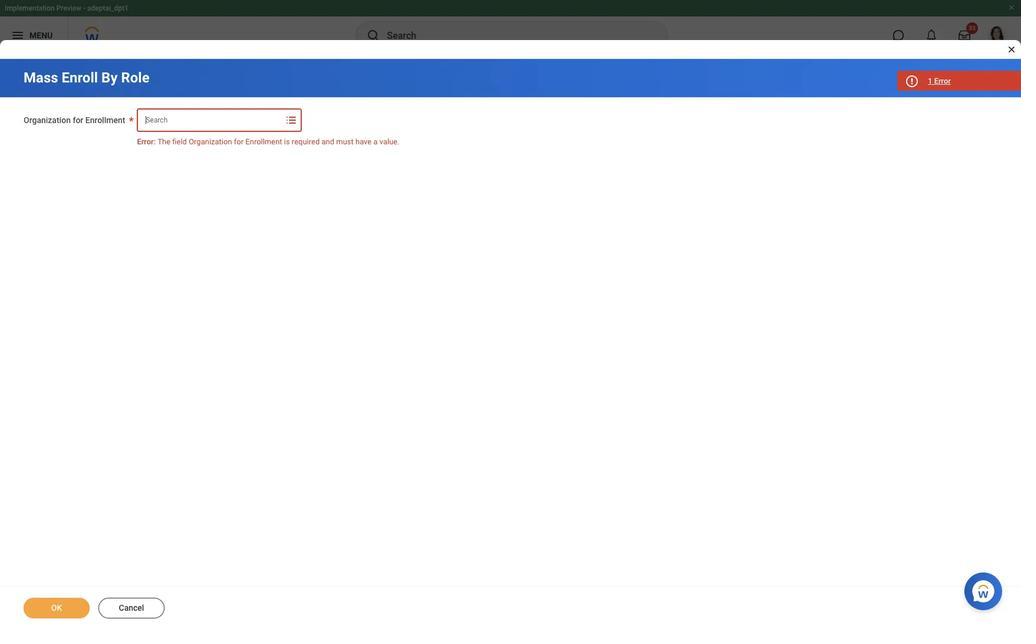 Task type: describe. For each thing, give the bounding box(es) containing it.
adeptai_dpt1
[[87, 4, 128, 12]]

-
[[83, 4, 86, 12]]

a
[[374, 137, 378, 146]]

mass enroll by role
[[24, 70, 150, 86]]

implementation preview -   adeptai_dpt1
[[5, 4, 128, 12]]

by
[[101, 70, 118, 86]]

exclamation image
[[907, 77, 916, 86]]

close mass enroll by role image
[[1007, 45, 1017, 54]]

is
[[284, 137, 290, 146]]

error
[[934, 77, 951, 86]]

workday assistant region
[[965, 568, 1007, 611]]

error:
[[137, 137, 156, 146]]

profile logan mcneil element
[[981, 22, 1014, 48]]

0 horizontal spatial enrollment
[[85, 116, 125, 125]]

inbox large image
[[959, 29, 971, 41]]

cancel button
[[98, 599, 165, 619]]

1
[[928, 77, 932, 86]]

required
[[292, 137, 320, 146]]

preview
[[56, 4, 81, 12]]

mass
[[24, 70, 58, 86]]



Task type: vqa. For each thing, say whether or not it's contained in the screenshot.
OK button
yes



Task type: locate. For each thing, give the bounding box(es) containing it.
close environment banner image
[[1008, 4, 1015, 11]]

organization
[[24, 116, 71, 125], [189, 137, 232, 146]]

have
[[356, 137, 372, 146]]

mass enroll by role main content
[[0, 59, 1021, 630]]

1 vertical spatial enrollment
[[245, 137, 282, 146]]

for down organization for enrollment field
[[234, 137, 244, 146]]

enroll
[[62, 70, 98, 86]]

and
[[322, 137, 334, 146]]

organization down organization for enrollment field
[[189, 137, 232, 146]]

field
[[172, 137, 187, 146]]

0 horizontal spatial for
[[73, 116, 83, 125]]

implementation preview -   adeptai_dpt1 banner
[[0, 0, 1021, 54]]

0 vertical spatial enrollment
[[85, 116, 125, 125]]

organization down 'mass'
[[24, 116, 71, 125]]

for
[[73, 116, 83, 125], [234, 137, 244, 146]]

organization for enrollment
[[24, 116, 125, 125]]

0 vertical spatial for
[[73, 116, 83, 125]]

implementation
[[5, 4, 55, 12]]

must
[[336, 137, 354, 146]]

for down enroll
[[73, 116, 83, 125]]

1 vertical spatial for
[[234, 137, 244, 146]]

cancel
[[119, 604, 144, 613]]

1 horizontal spatial for
[[234, 137, 244, 146]]

prompts image
[[284, 113, 299, 127]]

value.
[[380, 137, 400, 146]]

ok button
[[24, 599, 90, 619]]

1 horizontal spatial organization
[[189, 137, 232, 146]]

enrollment
[[85, 116, 125, 125], [245, 137, 282, 146]]

enrollment left is
[[245, 137, 282, 146]]

error: the field organization for enrollment is required and must have a value.
[[137, 137, 400, 146]]

the
[[158, 137, 170, 146]]

1 vertical spatial organization
[[189, 137, 232, 146]]

search image
[[366, 28, 380, 42]]

mass enroll by role dialog
[[0, 0, 1021, 630]]

1 error
[[928, 77, 951, 86]]

enrollment down by
[[85, 116, 125, 125]]

0 horizontal spatial organization
[[24, 116, 71, 125]]

1 error button
[[897, 71, 1021, 91]]

1 horizontal spatial enrollment
[[245, 137, 282, 146]]

0 vertical spatial organization
[[24, 116, 71, 125]]

role
[[121, 70, 150, 86]]

Organization for Enrollment field
[[138, 110, 283, 131]]

ok
[[51, 604, 62, 613]]

notifications large image
[[926, 29, 938, 41]]



